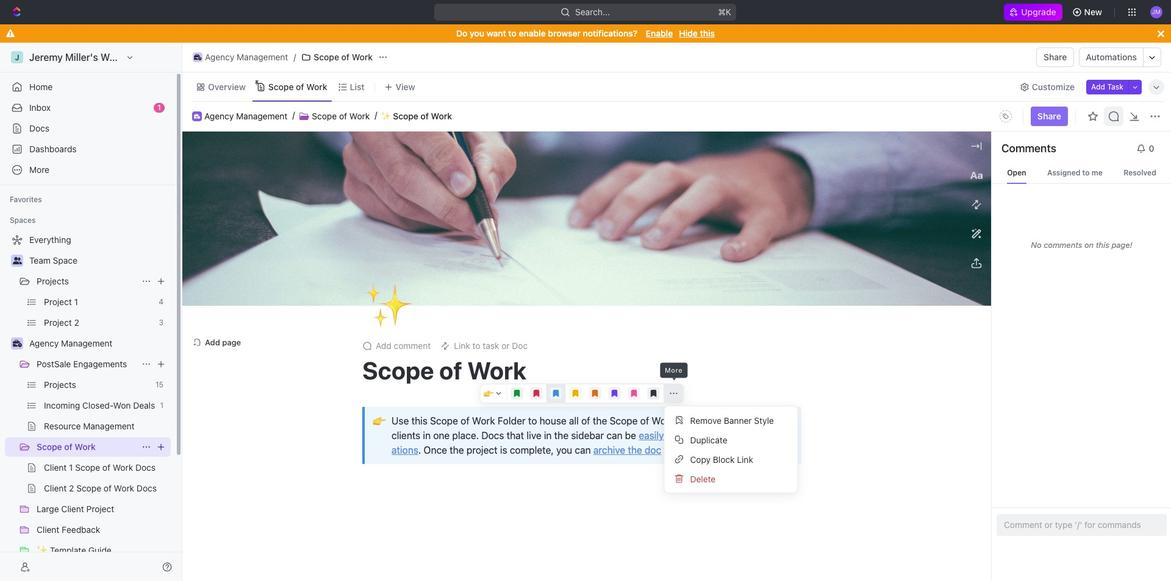 Task type: vqa. For each thing, say whether or not it's contained in the screenshot.


Task type: locate. For each thing, give the bounding box(es) containing it.
remove banner style button
[[669, 411, 793, 431]]

view
[[396, 81, 415, 92]]

agency right business time icon
[[204, 111, 234, 121]]

add page
[[205, 338, 241, 348]]

1 horizontal spatial this
[[700, 28, 715, 38]]

0 horizontal spatial business time image
[[13, 340, 22, 348]]

✨ left template
[[37, 546, 48, 556]]

add
[[1091, 82, 1105, 91], [205, 338, 220, 348], [376, 341, 391, 351]]

projects link up closed- on the bottom of the page
[[44, 376, 151, 395]]

1 horizontal spatial more
[[665, 366, 683, 374]]

agency management link up overview
[[190, 50, 291, 65]]

1 vertical spatial projects
[[44, 380, 76, 390]]

1 inside incoming closed-won deals 1
[[160, 401, 163, 411]]

template
[[50, 546, 86, 556]]

2 vertical spatial agency
[[29, 339, 59, 349]]

add left page
[[205, 338, 220, 348]]

agency
[[205, 52, 234, 62], [204, 111, 234, 121], [29, 339, 59, 349]]

tree
[[5, 231, 171, 582]]

agency up overview
[[205, 52, 234, 62]]

2 vertical spatial ✨
[[37, 546, 48, 556]]

client down the resource
[[44, 463, 67, 473]]

incoming closed-won deals link
[[44, 397, 155, 416]]

scope of work inside sidebar navigation
[[37, 442, 96, 453]]

0 vertical spatial more
[[29, 165, 49, 175]]

use this scope of work folder to house all of the scope of work docs across all your clients in one place. docs that live in the sidebar can be
[[392, 416, 768, 442]]

hierarchy
[[716, 445, 757, 456]]

house
[[540, 416, 567, 427]]

1 vertical spatial 2
[[69, 484, 74, 494]]

0 vertical spatial link
[[454, 341, 470, 351]]

assigned
[[1047, 168, 1081, 178]]

copy block link button
[[669, 450, 793, 470]]

incoming closed-won deals 1
[[44, 401, 163, 411]]

0 vertical spatial 2
[[74, 318, 79, 328]]

3
[[159, 318, 163, 328]]

project down project 1
[[44, 318, 72, 328]]

projects
[[37, 276, 69, 287], [44, 380, 76, 390]]

can down sidebar
[[575, 445, 591, 456]]

team
[[29, 256, 51, 266]]

space
[[53, 256, 77, 266]]

agency management up overview
[[205, 52, 288, 62]]

0 horizontal spatial link
[[454, 341, 470, 351]]

2 all from the left
[[733, 416, 743, 427]]

business time image
[[194, 114, 200, 119]]

new button
[[1067, 2, 1110, 22]]

docs down client 1 scope of work docs link
[[137, 484, 157, 494]]

1 vertical spatial link
[[737, 455, 753, 465]]

1 horizontal spatial you
[[556, 445, 572, 456]]

the down house
[[554, 431, 569, 442]]

1 horizontal spatial 👉
[[484, 389, 494, 399]]

client for feedback
[[37, 525, 59, 536]]

all up sidebar
[[569, 416, 579, 427]]

link right block on the right bottom
[[737, 455, 753, 465]]

to up the live
[[528, 416, 537, 427]]

copy block link
[[690, 455, 753, 465]]

agency up postsale
[[29, 339, 59, 349]]

1 vertical spatial agency management link
[[204, 111, 288, 122]]

projects link
[[37, 272, 137, 292], [44, 376, 151, 395]]

more down the dashboards
[[29, 165, 49, 175]]

1 horizontal spatial add
[[376, 341, 391, 351]]

👉 left use
[[372, 415, 385, 428]]

docs down "inbox"
[[29, 123, 49, 134]]

2 vertical spatial agency management link
[[29, 334, 168, 354]]

change cover
[[743, 286, 799, 297]]

in right the live
[[544, 431, 552, 442]]

automations
[[1086, 52, 1137, 62]]

management for the middle agency management "link"
[[236, 111, 288, 121]]

share
[[1044, 52, 1067, 62], [1038, 111, 1061, 121]]

👉 down link to task or doc 'dropdown button'
[[484, 389, 494, 399]]

agency management inside tree
[[29, 339, 112, 349]]

agency management link
[[190, 50, 291, 65], [204, 111, 288, 122], [29, 334, 168, 354]]

0 horizontal spatial more
[[29, 165, 49, 175]]

management for resource management link at the left of the page
[[83, 422, 135, 432]]

all left your
[[733, 416, 743, 427]]

0 horizontal spatial this
[[411, 416, 428, 427]]

1 vertical spatial project
[[44, 318, 72, 328]]

can
[[607, 431, 623, 442], [575, 445, 591, 456]]

keep
[[675, 445, 697, 456]]

complete,
[[510, 445, 554, 456]]

agency management down project 2
[[29, 339, 112, 349]]

team space
[[29, 256, 77, 266]]

✨ inside tree
[[37, 546, 48, 556]]

in
[[423, 431, 431, 442], [544, 431, 552, 442]]

closed-
[[82, 401, 113, 411]]

✨ up the add comment
[[365, 276, 414, 334]]

me
[[1092, 168, 1103, 178]]

projects link down team space link
[[37, 272, 137, 292]]

upgrade link
[[1004, 4, 1062, 21]]

your
[[745, 416, 765, 427]]

page!
[[1112, 240, 1133, 250]]

✨
[[381, 111, 391, 121], [365, 276, 414, 334], [37, 546, 48, 556]]

0 vertical spatial can
[[607, 431, 623, 442]]

2 horizontal spatial this
[[1096, 240, 1110, 250]]

add left comment
[[376, 341, 391, 351]]

2 down project 1
[[74, 318, 79, 328]]

client feedback
[[37, 525, 100, 536]]

⌘k
[[718, 7, 732, 17]]

2 vertical spatial this
[[411, 416, 428, 427]]

agency inside sidebar navigation
[[29, 339, 59, 349]]

sidebar
[[571, 431, 604, 442]]

page
[[222, 338, 241, 348]]

1 vertical spatial business time image
[[13, 340, 22, 348]]

1 horizontal spatial in
[[544, 431, 552, 442]]

2 horizontal spatial add
[[1091, 82, 1105, 91]]

business time image inside agency management "link"
[[194, 54, 201, 60]]

share down customize button
[[1038, 111, 1061, 121]]

jm button
[[1147, 2, 1166, 22]]

comments
[[1044, 240, 1082, 250]]

client up "large" on the bottom of the page
[[44, 484, 67, 494]]

folder
[[498, 416, 526, 427]]

postsale engagements link
[[37, 355, 137, 375]]

of
[[341, 52, 350, 62], [296, 81, 304, 92], [339, 111, 347, 121], [421, 111, 429, 121], [439, 356, 462, 385], [461, 416, 470, 427], [581, 416, 590, 427], [640, 416, 649, 427], [64, 442, 72, 453], [102, 463, 110, 473], [104, 484, 112, 494]]

1 vertical spatial 👉
[[372, 415, 385, 428]]

easily referenced from multiple loc ations
[[392, 431, 791, 456]]

the
[[593, 416, 607, 427], [554, 431, 569, 442], [450, 445, 464, 456], [628, 445, 642, 456], [699, 445, 714, 456]]

project 2 link
[[44, 314, 154, 333]]

docs
[[29, 123, 49, 134], [481, 431, 504, 442], [135, 463, 156, 473], [137, 484, 157, 494]]

to inside link to task or doc 'dropdown button'
[[473, 341, 480, 351]]

banner
[[724, 416, 752, 426]]

0 horizontal spatial 👉
[[372, 415, 385, 428]]

project for project 1
[[44, 297, 72, 307]]

0 vertical spatial agency management
[[205, 52, 288, 62]]

task
[[1107, 82, 1124, 91]]

to left task
[[473, 341, 480, 351]]

tree containing everything
[[5, 231, 171, 582]]

scope of work link down /
[[266, 78, 327, 95]]

2 up large client project
[[69, 484, 74, 494]]

1 horizontal spatial link
[[737, 455, 753, 465]]

link left task
[[454, 341, 470, 351]]

duplicate
[[690, 435, 727, 446]]

0 horizontal spatial all
[[569, 416, 579, 427]]

0 vertical spatial project
[[44, 297, 72, 307]]

is
[[500, 445, 507, 456]]

client
[[44, 463, 67, 473], [44, 484, 67, 494], [61, 504, 84, 515], [37, 525, 59, 536]]

you right do
[[470, 28, 484, 38]]

add left task
[[1091, 82, 1105, 91]]

delete
[[690, 474, 716, 485]]

customize
[[1032, 81, 1075, 92]]

agency management down overview
[[204, 111, 288, 121]]

more up docs on the bottom
[[665, 366, 683, 374]]

add for add comment
[[376, 341, 391, 351]]

0 vertical spatial ✨
[[381, 111, 391, 121]]

can up the archive
[[607, 431, 623, 442]]

management down incoming closed-won deals 1
[[83, 422, 135, 432]]

share up customize
[[1044, 52, 1067, 62]]

add for add task
[[1091, 82, 1105, 91]]

0 horizontal spatial you
[[470, 28, 484, 38]]

management
[[237, 52, 288, 62], [236, 111, 288, 121], [61, 339, 112, 349], [83, 422, 135, 432]]

reposition button
[[678, 282, 736, 301]]

scope of work
[[314, 52, 373, 62], [268, 81, 327, 92], [312, 111, 370, 121], [362, 356, 526, 385], [37, 442, 96, 453]]

✨ down view dropdown button
[[381, 111, 391, 121]]

0 vertical spatial business time image
[[194, 54, 201, 60]]

to left the me
[[1083, 168, 1090, 178]]

1 horizontal spatial all
[[733, 416, 743, 427]]

notifications?
[[583, 28, 637, 38]]

agency management link up engagements
[[29, 334, 168, 354]]

jeremy miller's workspace, , element
[[11, 51, 23, 63]]

management up "postsale engagements" link
[[61, 339, 112, 349]]

1 vertical spatial agency management
[[204, 111, 288, 121]]

. once the project is complete, you can archive the doc to keep the hierarchy clean.
[[418, 445, 786, 456]]

0 horizontal spatial in
[[423, 431, 431, 442]]

use
[[392, 416, 409, 427]]

automations button
[[1080, 48, 1143, 66]]

this right use
[[411, 416, 428, 427]]

project
[[44, 297, 72, 307], [44, 318, 72, 328], [86, 504, 114, 515]]

large client project
[[37, 504, 114, 515]]

work
[[352, 52, 373, 62], [306, 81, 327, 92], [349, 111, 370, 121], [431, 111, 452, 121], [467, 356, 526, 385], [472, 416, 495, 427], [652, 416, 675, 427], [75, 442, 96, 453], [113, 463, 133, 473], [114, 484, 134, 494]]

agency management link down overview
[[204, 111, 288, 122]]

management for agency management "link" within the sidebar navigation
[[61, 339, 112, 349]]

0 button
[[1132, 139, 1162, 159]]

✨ scope of work
[[381, 111, 452, 121]]

you down use this scope of work folder to house all of the scope of work docs across all your clients in one place. docs that live in the sidebar can be
[[556, 445, 572, 456]]

0 horizontal spatial add
[[205, 338, 220, 348]]

2 vertical spatial agency management
[[29, 339, 112, 349]]

scope of work down the resource
[[37, 442, 96, 453]]

docs up project
[[481, 431, 504, 442]]

in left one
[[423, 431, 431, 442]]

projects down team space
[[37, 276, 69, 287]]

1 vertical spatial agency
[[204, 111, 234, 121]]

2 vertical spatial project
[[86, 504, 114, 515]]

one
[[433, 431, 450, 442]]

this right hide
[[700, 28, 715, 38]]

1 horizontal spatial can
[[607, 431, 623, 442]]

1 in from the left
[[423, 431, 431, 442]]

incoming
[[44, 401, 80, 411]]

scope of work link down list link
[[312, 111, 370, 122]]

to inside use this scope of work folder to house all of the scope of work docs across all your clients in one place. docs that live in the sidebar can be
[[528, 416, 537, 427]]

project 1
[[44, 297, 78, 307]]

project up project 2
[[44, 297, 72, 307]]

client 1 scope of work docs
[[44, 463, 156, 473]]

✨ inside ✨ scope of work
[[381, 111, 391, 121]]

business time image
[[194, 54, 201, 60], [13, 340, 22, 348]]

resource management
[[44, 422, 135, 432]]

add inside button
[[1091, 82, 1105, 91]]

1 horizontal spatial business time image
[[194, 54, 201, 60]]

1 vertical spatial ✨
[[365, 276, 414, 334]]

management down overview
[[236, 111, 288, 121]]

all
[[569, 416, 579, 427], [733, 416, 743, 427]]

1 vertical spatial can
[[575, 445, 591, 456]]

agency management link inside sidebar navigation
[[29, 334, 168, 354]]

link inside button
[[737, 455, 753, 465]]

projects up incoming
[[44, 380, 76, 390]]

view button
[[380, 78, 419, 95]]

project down client 2 scope of work docs
[[86, 504, 114, 515]]

upgrade
[[1021, 7, 1056, 17]]

1 vertical spatial you
[[556, 445, 572, 456]]

this right on
[[1096, 240, 1110, 250]]

project for project 2
[[44, 318, 72, 328]]

open
[[1007, 168, 1026, 178]]

client down "large" on the bottom of the page
[[37, 525, 59, 536]]

dropdown menu image
[[996, 107, 1016, 126]]

enable
[[646, 28, 673, 38]]

✨ for ✨
[[365, 276, 414, 334]]

0 vertical spatial share
[[1044, 52, 1067, 62]]

place.
[[452, 431, 479, 442]]

postsale
[[37, 359, 71, 370]]

link to task or doc
[[454, 341, 528, 351]]



Task type: describe. For each thing, give the bounding box(es) containing it.
jm
[[1152, 8, 1161, 15]]

everything
[[29, 235, 71, 245]]

once
[[424, 445, 447, 456]]

.
[[418, 445, 421, 456]]

new
[[1084, 7, 1102, 17]]

change
[[743, 286, 774, 297]]

the up sidebar
[[593, 416, 607, 427]]

more inside more dropdown button
[[29, 165, 49, 175]]

do you want to enable browser notifications? enable hide this
[[456, 28, 715, 38]]

everything link
[[5, 231, 168, 250]]

that
[[507, 431, 524, 442]]

scope of work down /
[[268, 81, 327, 92]]

be
[[625, 431, 636, 442]]

copy
[[690, 455, 711, 465]]

resource management link
[[44, 417, 168, 437]]

won
[[113, 401, 131, 411]]

0 horizontal spatial can
[[575, 445, 591, 456]]

link to task or doc button
[[436, 338, 533, 355]]

no
[[1031, 240, 1042, 250]]

client 1 scope of work docs link
[[44, 459, 168, 478]]

favorites button
[[5, 193, 47, 207]]

add task button
[[1087, 80, 1129, 94]]

the right keep
[[699, 445, 714, 456]]

can inside use this scope of work folder to house all of the scope of work docs across all your clients in one place. docs that live in the sidebar can be
[[607, 431, 623, 442]]

live
[[527, 431, 542, 442]]

to right want
[[508, 28, 517, 38]]

workspace
[[101, 52, 151, 63]]

business time image inside tree
[[13, 340, 22, 348]]

/
[[294, 52, 296, 62]]

1 vertical spatial share
[[1038, 111, 1061, 121]]

delete button
[[669, 470, 793, 489]]

client feedback link
[[37, 521, 168, 540]]

2 for project
[[74, 318, 79, 328]]

share inside button
[[1044, 52, 1067, 62]]

the down place.
[[450, 445, 464, 456]]

0 vertical spatial agency
[[205, 52, 234, 62]]

on
[[1085, 240, 1094, 250]]

overview link
[[206, 78, 246, 95]]

2 for client
[[69, 484, 74, 494]]

overview
[[208, 81, 246, 92]]

clean.
[[760, 445, 786, 456]]

search...
[[576, 7, 610, 17]]

list
[[350, 81, 365, 92]]

view button
[[380, 73, 419, 101]]

15
[[156, 381, 163, 390]]

ations
[[392, 445, 418, 456]]

client 2 scope of work docs link
[[44, 479, 168, 499]]

engagements
[[73, 359, 127, 370]]

✨ template guide link
[[37, 542, 168, 561]]

dashboards
[[29, 144, 77, 154]]

tree inside sidebar navigation
[[5, 231, 171, 582]]

loc
[[778, 431, 791, 442]]

this inside use this scope of work folder to house all of the scope of work docs across all your clients in one place. docs that live in the sidebar can be
[[411, 416, 428, 427]]

favorites
[[10, 195, 42, 204]]

scope of work link up list link
[[299, 50, 376, 65]]

0 vertical spatial you
[[470, 28, 484, 38]]

scope of work link down resource management
[[37, 438, 137, 458]]

archive the doc link
[[593, 445, 661, 456]]

block
[[713, 455, 735, 465]]

client up client feedback
[[61, 504, 84, 515]]

large client project link
[[37, 500, 168, 520]]

client for 2
[[44, 484, 67, 494]]

add task
[[1091, 82, 1124, 91]]

share button
[[1036, 48, 1075, 67]]

1 all from the left
[[569, 416, 579, 427]]

docs inside use this scope of work folder to house all of the scope of work docs across all your clients in one place. docs that live in the sidebar can be
[[481, 431, 504, 442]]

j
[[15, 53, 19, 62]]

cover
[[776, 286, 799, 297]]

1 vertical spatial more
[[665, 366, 683, 374]]

list link
[[347, 78, 365, 95]]

✨ for ✨ scope of work
[[381, 111, 391, 121]]

management left /
[[237, 52, 288, 62]]

sidebar navigation
[[0, 43, 185, 582]]

add for add page
[[205, 338, 220, 348]]

change cover button
[[736, 282, 806, 301]]

do
[[456, 28, 468, 38]]

0 vertical spatial this
[[700, 28, 715, 38]]

✨ template guide
[[37, 546, 112, 556]]

docs up "client 2 scope of work docs" link
[[135, 463, 156, 473]]

client for 1
[[44, 463, 67, 473]]

comments
[[1002, 142, 1056, 155]]

user group image
[[13, 257, 22, 265]]

0 vertical spatial projects
[[37, 276, 69, 287]]

scope of work down comment
[[362, 356, 526, 385]]

want
[[487, 28, 506, 38]]

project
[[467, 445, 498, 456]]

customize button
[[1016, 78, 1079, 95]]

0 vertical spatial projects link
[[37, 272, 137, 292]]

the down 'be' at the bottom of page
[[628, 445, 642, 456]]

remove
[[690, 416, 722, 426]]

1 vertical spatial this
[[1096, 240, 1110, 250]]

✨ for ✨ template guide
[[37, 546, 48, 556]]

assigned to me
[[1047, 168, 1103, 178]]

2 in from the left
[[544, 431, 552, 442]]

agency management for the middle agency management "link"
[[204, 111, 288, 121]]

0 vertical spatial 👉
[[484, 389, 494, 399]]

client 2 scope of work docs
[[44, 484, 157, 494]]

home link
[[5, 77, 171, 97]]

resolved
[[1124, 168, 1156, 178]]

docs link
[[5, 119, 171, 138]]

jeremy miller's workspace
[[29, 52, 151, 63]]

clients
[[392, 431, 420, 442]]

0 vertical spatial agency management link
[[190, 50, 291, 65]]

enable
[[519, 28, 546, 38]]

link inside 'dropdown button'
[[454, 341, 470, 351]]

0
[[1149, 143, 1154, 154]]

feedback
[[62, 525, 100, 536]]

resource
[[44, 422, 81, 432]]

task
[[483, 341, 499, 351]]

archive
[[593, 445, 625, 456]]

1 vertical spatial projects link
[[44, 376, 151, 395]]

easily
[[639, 431, 664, 442]]

scope of work down list link
[[312, 111, 370, 121]]

to right "doc" on the bottom right
[[664, 445, 673, 456]]

hide
[[679, 28, 698, 38]]

home
[[29, 82, 53, 92]]

add comment
[[376, 341, 431, 351]]

4
[[159, 298, 163, 307]]

scope of work up list link
[[314, 52, 373, 62]]

agency management for agency management "link" within the sidebar navigation
[[29, 339, 112, 349]]



